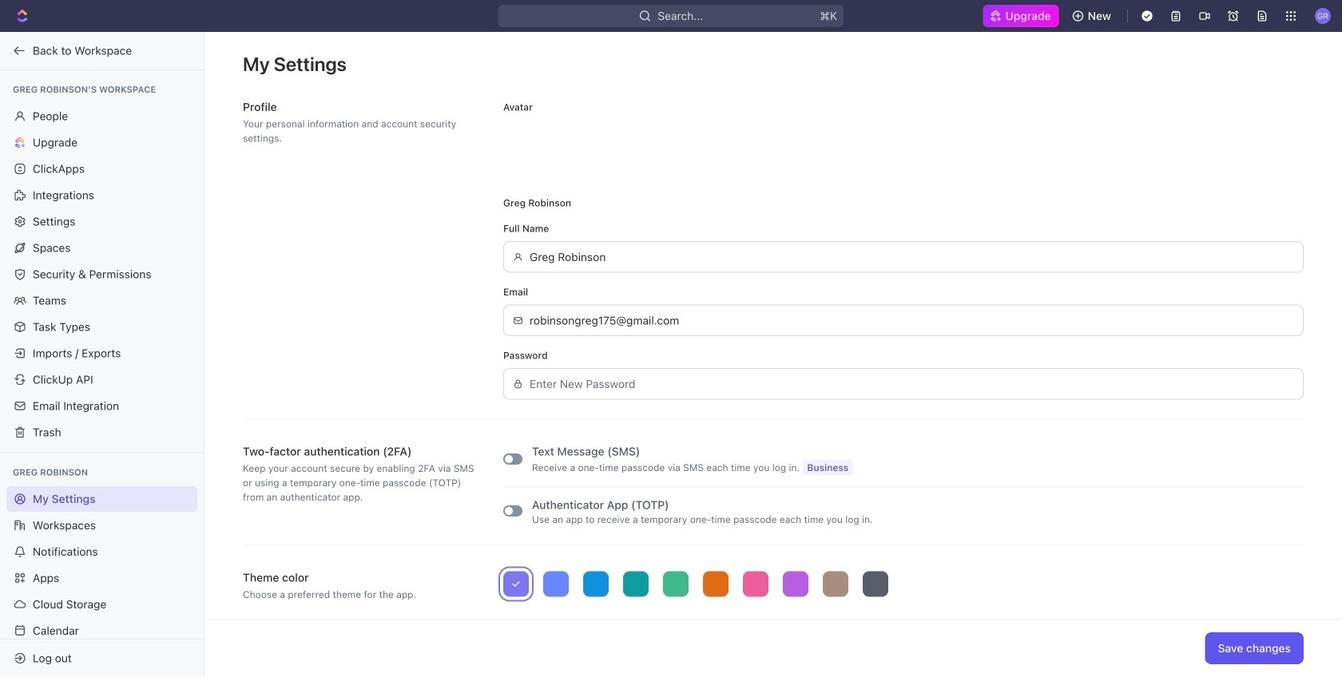 Task type: describe. For each thing, give the bounding box(es) containing it.
Enter New Password text field
[[530, 369, 1295, 399]]

9 option from the left
[[823, 572, 849, 597]]

Enter Username text field
[[530, 242, 1295, 272]]

2 option from the left
[[543, 572, 569, 597]]

3 option from the left
[[583, 572, 609, 597]]

Enter Email text field
[[530, 306, 1295, 336]]

1 option from the left
[[504, 572, 529, 597]]

5 option from the left
[[663, 572, 689, 597]]

4 option from the left
[[623, 572, 649, 597]]

available on business plans or higher element
[[803, 460, 854, 476]]



Task type: locate. For each thing, give the bounding box(es) containing it.
list box
[[504, 572, 1304, 597]]

10 option from the left
[[863, 572, 889, 597]]

7 option from the left
[[743, 572, 769, 597]]

6 option from the left
[[703, 572, 729, 597]]

option
[[504, 572, 529, 597], [543, 572, 569, 597], [583, 572, 609, 597], [623, 572, 649, 597], [663, 572, 689, 597], [703, 572, 729, 597], [743, 572, 769, 597], [783, 572, 809, 597], [823, 572, 849, 597], [863, 572, 889, 597]]

8 option from the left
[[783, 572, 809, 597]]



Task type: vqa. For each thing, say whether or not it's contained in the screenshot.
tenth option
yes



